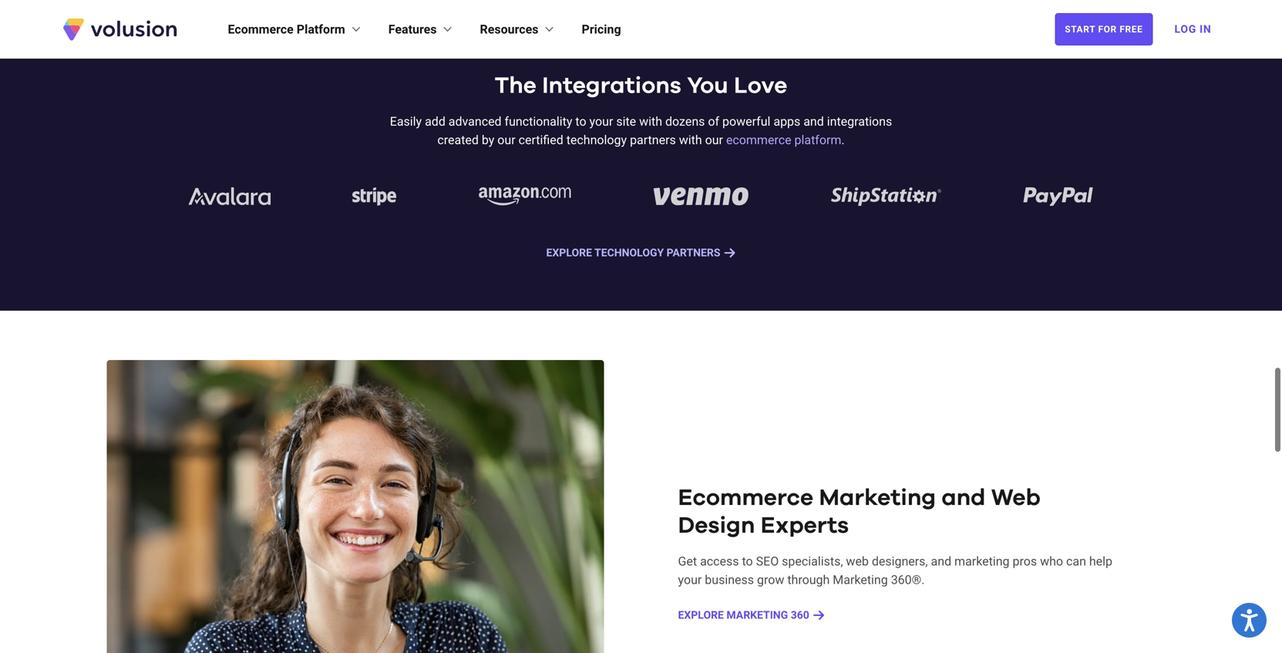 Task type: locate. For each thing, give the bounding box(es) containing it.
1 vertical spatial and
[[942, 486, 986, 510]]

1 vertical spatial with
[[679, 133, 702, 147]]

0 vertical spatial and
[[804, 114, 824, 129]]

with down dozens
[[679, 133, 702, 147]]

experts
[[761, 514, 849, 537]]

0 vertical spatial ecommerce
[[228, 22, 294, 37]]

venmo image
[[653, 187, 749, 206]]

your
[[590, 114, 613, 129], [678, 572, 702, 587]]

ecommerce platform link
[[726, 133, 842, 147]]

to
[[576, 114, 586, 129], [742, 554, 753, 569]]

0 horizontal spatial to
[[576, 114, 586, 129]]

ecommerce marketing and web design experts
[[678, 486, 1041, 537]]

0 vertical spatial with
[[639, 114, 662, 129]]

1 vertical spatial marketing
[[833, 572, 888, 587]]

1 horizontal spatial with
[[679, 133, 702, 147]]

resources
[[480, 22, 539, 37]]

integrations
[[827, 114, 892, 129]]

platform
[[297, 22, 345, 37]]

log in
[[1175, 23, 1212, 35]]

explore left technology
[[546, 246, 592, 259]]

to inside get access to seo specialists, web designers, and marketing pros who can help your business grow through marketing 360®.
[[742, 554, 753, 569]]

can
[[1066, 554, 1086, 569]]

ecommerce left platform
[[228, 22, 294, 37]]

access
[[700, 554, 739, 569]]

and left marketing
[[931, 554, 952, 569]]

partners
[[667, 246, 721, 259]]

ecommerce for ecommerce platform
[[228, 22, 294, 37]]

web
[[991, 486, 1041, 510]]

marketing up the web
[[819, 486, 936, 510]]

for
[[1098, 24, 1117, 35]]

your up technology
[[590, 114, 613, 129]]

1 horizontal spatial to
[[742, 554, 753, 569]]

0 horizontal spatial with
[[639, 114, 662, 129]]

and up 'platform'
[[804, 114, 824, 129]]

your inside easily add advanced functionality to your site with dozens of powerful apps and integrations created by our certified technology partners with our
[[590, 114, 613, 129]]

marketing
[[955, 554, 1010, 569]]

ecommerce up design
[[678, 486, 814, 510]]

easily add advanced functionality to your site with dozens of powerful apps and integrations created by our certified technology partners with our
[[390, 114, 892, 147]]

ecommerce inside ecommerce platform dropdown button
[[228, 22, 294, 37]]

explore down business
[[678, 609, 724, 621]]

1 vertical spatial to
[[742, 554, 753, 569]]

our
[[498, 133, 516, 147], [705, 133, 723, 147]]

1 horizontal spatial your
[[678, 572, 702, 587]]

0 horizontal spatial explore
[[546, 246, 592, 259]]

get
[[678, 554, 697, 569]]

start for free
[[1065, 24, 1143, 35]]

add
[[425, 114, 446, 129]]

advanced
[[449, 114, 502, 129]]

marketing
[[727, 609, 788, 621]]

0 horizontal spatial your
[[590, 114, 613, 129]]

1 vertical spatial your
[[678, 572, 702, 587]]

the
[[495, 75, 537, 98]]

our down of
[[705, 133, 723, 147]]

stripe image
[[352, 187, 397, 206]]

powerful
[[723, 114, 771, 129]]

to inside easily add advanced functionality to your site with dozens of powerful apps and integrations created by our certified technology partners with our
[[576, 114, 586, 129]]

to up technology
[[576, 114, 586, 129]]

1 horizontal spatial ecommerce
[[678, 486, 814, 510]]

web
[[846, 554, 869, 569]]

free
[[1120, 24, 1143, 35]]

ecommerce
[[228, 22, 294, 37], [678, 486, 814, 510]]

0 vertical spatial explore
[[546, 246, 592, 259]]

1 horizontal spatial explore
[[678, 609, 724, 621]]

through
[[788, 572, 830, 587]]

ecommerce platform
[[228, 22, 345, 37]]

explore technology partners
[[546, 246, 721, 259]]

ecommerce for ecommerce marketing and web design experts
[[678, 486, 814, 510]]

you
[[687, 75, 728, 98]]

0 vertical spatial marketing
[[819, 486, 936, 510]]

explore marketing 360 link
[[678, 608, 825, 623]]

with up the partners
[[639, 114, 662, 129]]

and
[[804, 114, 824, 129], [942, 486, 986, 510], [931, 554, 952, 569]]

grow
[[757, 572, 784, 587]]

marketing down the web
[[833, 572, 888, 587]]

ecommerce
[[726, 133, 792, 147]]

certified
[[519, 133, 563, 147]]

features
[[388, 22, 437, 37]]

2 vertical spatial and
[[931, 554, 952, 569]]

ecommerce inside ecommerce marketing and web design experts
[[678, 486, 814, 510]]

with
[[639, 114, 662, 129], [679, 133, 702, 147]]

0 horizontal spatial ecommerce
[[228, 22, 294, 37]]

1 horizontal spatial our
[[705, 133, 723, 147]]

your down get
[[678, 572, 702, 587]]

0 vertical spatial your
[[590, 114, 613, 129]]

and left web
[[942, 486, 986, 510]]

marketing
[[819, 486, 936, 510], [833, 572, 888, 587]]

our right the by
[[498, 133, 516, 147]]

0 horizontal spatial our
[[498, 133, 516, 147]]

features button
[[388, 20, 455, 39]]

1 vertical spatial explore
[[678, 609, 724, 621]]

0 vertical spatial to
[[576, 114, 586, 129]]

to left seo
[[742, 554, 753, 569]]

explore for explore marketing 360
[[678, 609, 724, 621]]

1 vertical spatial ecommerce
[[678, 486, 814, 510]]

your inside get access to seo specialists, web designers, and marketing pros who can help your business grow through marketing 360®.
[[678, 572, 702, 587]]

explore
[[546, 246, 592, 259], [678, 609, 724, 621]]

360
[[791, 609, 809, 621]]



Task type: vqa. For each thing, say whether or not it's contained in the screenshot.
Online in the THE ENTREPRENEUR TIPS & RESOURCES STARTING AN ONLINE STORE IN 2023: FINDING AN ECOMMERCE PLATFORM
no



Task type: describe. For each thing, give the bounding box(es) containing it.
paypal image
[[1023, 187, 1094, 206]]

ecommerce platform .
[[726, 133, 845, 147]]

1 our from the left
[[498, 133, 516, 147]]

2 our from the left
[[705, 133, 723, 147]]

specialists,
[[782, 554, 843, 569]]

pros
[[1013, 554, 1037, 569]]

shipstation image
[[831, 187, 942, 206]]

pricing
[[582, 22, 621, 37]]

marketing inside ecommerce marketing and web design experts
[[819, 486, 936, 510]]

start
[[1065, 24, 1096, 35]]

functionality
[[505, 114, 572, 129]]

and inside get access to seo specialists, web designers, and marketing pros who can help your business grow through marketing 360®.
[[931, 554, 952, 569]]

explore marketing 360
[[678, 609, 809, 621]]

resources button
[[480, 20, 557, 39]]

ecommerce platform button
[[228, 20, 364, 39]]

created
[[437, 133, 479, 147]]

explore technology partners link
[[546, 245, 736, 261]]

dozens
[[665, 114, 705, 129]]

apps
[[774, 114, 801, 129]]

in
[[1200, 23, 1212, 35]]

site
[[616, 114, 636, 129]]

designers,
[[872, 554, 928, 569]]

get access to seo specialists, web designers, and marketing pros who can help your business grow through marketing 360®.
[[678, 554, 1113, 587]]

start for free link
[[1055, 13, 1153, 45]]

the integrations you love
[[495, 75, 788, 98]]

log
[[1175, 23, 1197, 35]]

marketing inside get access to seo specialists, web designers, and marketing pros who can help your business grow through marketing 360®.
[[833, 572, 888, 587]]

platform
[[795, 133, 842, 147]]

business
[[705, 572, 754, 587]]

pricing link
[[582, 20, 621, 39]]

love
[[734, 75, 788, 98]]

amazon image
[[479, 187, 571, 206]]

log in link
[[1165, 12, 1221, 46]]

partners
[[630, 133, 676, 147]]

explore for explore technology partners
[[546, 246, 592, 259]]

and inside ecommerce marketing and web design experts
[[942, 486, 986, 510]]

design
[[678, 514, 755, 537]]

integrations
[[542, 75, 682, 98]]

technology
[[567, 133, 627, 147]]

360®.
[[891, 572, 925, 587]]

who
[[1040, 554, 1063, 569]]

avalara image
[[189, 187, 271, 206]]

and inside easily add advanced functionality to your site with dozens of powerful apps and integrations created by our certified technology partners with our
[[804, 114, 824, 129]]

technology
[[595, 246, 664, 259]]

.
[[842, 133, 845, 147]]

open accessibe: accessibility options, statement and help image
[[1241, 609, 1258, 632]]

help
[[1089, 554, 1113, 569]]

by
[[482, 133, 495, 147]]

seo
[[756, 554, 779, 569]]

easily
[[390, 114, 422, 129]]

of
[[708, 114, 719, 129]]



